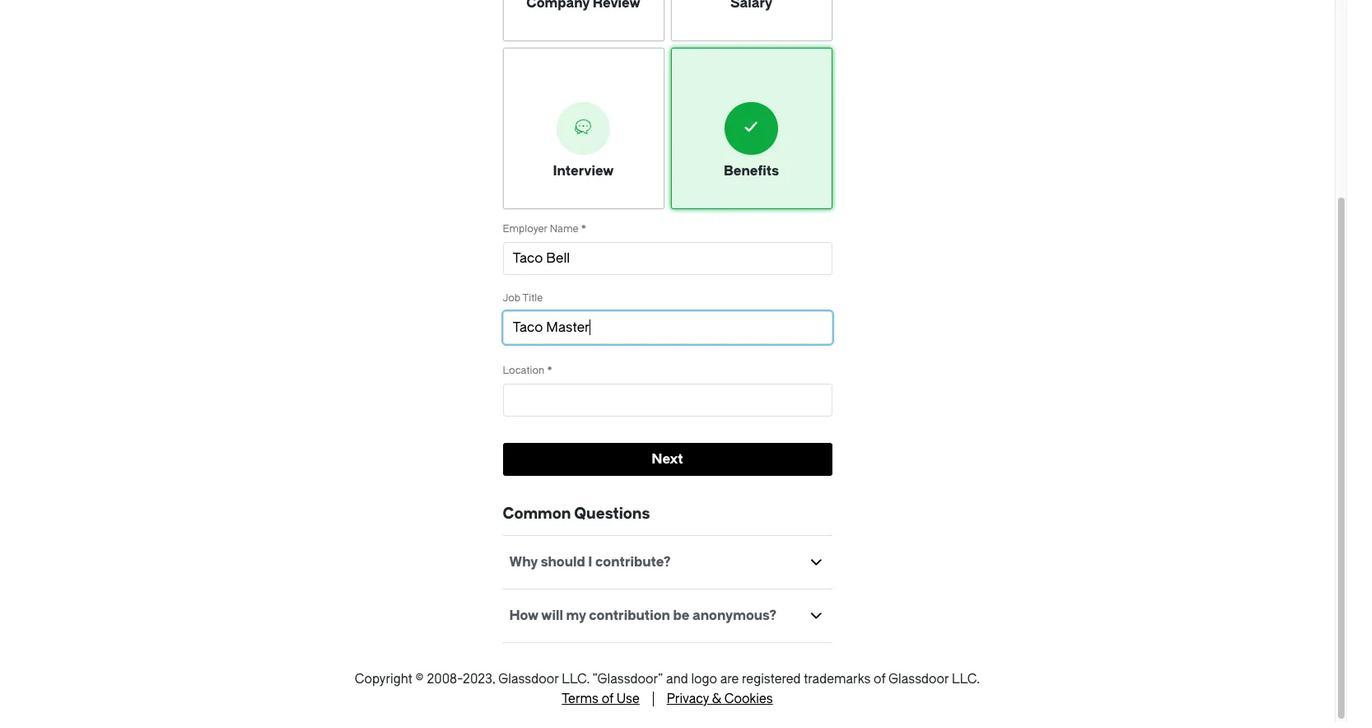 Task type: locate. For each thing, give the bounding box(es) containing it.
0 horizontal spatial llc.
[[562, 672, 590, 687]]

glassdoor
[[499, 672, 559, 687], [889, 672, 949, 687]]

should
[[541, 554, 585, 570]]

why should i contribute?
[[509, 554, 671, 570]]

questions
[[574, 505, 650, 523]]

interview button
[[503, 48, 664, 209]]

copyright © 2008-2023, glassdoor llc. "glassdoor" and logo are registered trademarks of glassdoor llc.
[[355, 672, 980, 687]]

Employer Name * field
[[513, 249, 822, 269]]

1 horizontal spatial *
[[581, 223, 587, 235]]

trademarks
[[804, 672, 871, 687]]

logo
[[691, 672, 717, 687]]

1 horizontal spatial llc.
[[952, 672, 980, 687]]

0 horizontal spatial of
[[602, 692, 614, 707]]

location *
[[503, 365, 553, 376]]

* right location
[[547, 365, 553, 376]]

1 llc. from the left
[[562, 672, 590, 687]]

*
[[581, 223, 587, 235], [547, 365, 553, 376]]

will
[[541, 608, 563, 623]]

1 horizontal spatial of
[[874, 672, 886, 687]]

contribution
[[589, 608, 670, 623]]

0 horizontal spatial *
[[547, 365, 553, 376]]

2008-
[[427, 672, 463, 687]]

cookies
[[725, 692, 773, 707]]

1 vertical spatial *
[[547, 365, 553, 376]]

* right name
[[581, 223, 587, 235]]

copyright
[[355, 672, 413, 687]]

anonymous?
[[693, 608, 777, 623]]

2 glassdoor from the left
[[889, 672, 949, 687]]

of left "use"
[[602, 692, 614, 707]]

common
[[503, 505, 571, 523]]

terms of use
[[562, 692, 640, 707]]

None field
[[503, 242, 832, 282], [503, 311, 832, 351], [503, 384, 832, 423], [503, 384, 832, 423]]

of
[[874, 672, 886, 687], [602, 692, 614, 707]]

llc.
[[562, 672, 590, 687], [952, 672, 980, 687]]

privacy & cookies
[[667, 692, 773, 707]]

title
[[523, 292, 543, 304]]

2023,
[[463, 672, 495, 687]]

0 horizontal spatial glassdoor
[[499, 672, 559, 687]]

terms
[[562, 692, 599, 707]]

terms of use link
[[562, 692, 640, 707]]

glassdoor right 2023,
[[499, 672, 559, 687]]

common questions
[[503, 505, 650, 523]]

job title
[[503, 292, 543, 304]]

2 llc. from the left
[[952, 672, 980, 687]]

are
[[720, 672, 739, 687]]

next
[[652, 451, 683, 467]]

i
[[588, 554, 593, 570]]

glassdoor right trademarks
[[889, 672, 949, 687]]

1 horizontal spatial glassdoor
[[889, 672, 949, 687]]

privacy
[[667, 692, 709, 707]]

of right trademarks
[[874, 672, 886, 687]]



Task type: describe. For each thing, give the bounding box(es) containing it.
0 vertical spatial of
[[874, 672, 886, 687]]

be
[[673, 608, 690, 623]]

how
[[509, 608, 539, 623]]

location
[[503, 365, 545, 376]]

©
[[416, 672, 424, 687]]

and
[[666, 672, 688, 687]]

benefits
[[724, 163, 779, 179]]

why should i contribute? button
[[503, 536, 832, 589]]

benefits button
[[671, 48, 832, 209]]

job
[[503, 292, 521, 304]]

name
[[550, 223, 579, 235]]

employer
[[503, 223, 548, 235]]

employer name *
[[503, 223, 587, 235]]

next button
[[503, 443, 832, 476]]

privacy & cookies link
[[667, 692, 773, 707]]

interview
[[553, 163, 614, 179]]

how will my contribution be anonymous?
[[509, 608, 777, 623]]

none field employer name *
[[503, 242, 832, 282]]

registered
[[742, 672, 801, 687]]

why
[[509, 554, 538, 570]]

contribute?
[[595, 554, 671, 570]]

Job Title field
[[513, 318, 822, 338]]

1 vertical spatial of
[[602, 692, 614, 707]]

&
[[712, 692, 721, 707]]

use
[[617, 692, 640, 707]]

my
[[566, 608, 586, 623]]

0 vertical spatial *
[[581, 223, 587, 235]]

1 glassdoor from the left
[[499, 672, 559, 687]]

none field job title
[[503, 311, 832, 351]]

"glassdoor"
[[593, 672, 663, 687]]

how will my contribution be anonymous? button
[[503, 590, 832, 642]]



Task type: vqa. For each thing, say whether or not it's contained in the screenshot.
to
no



